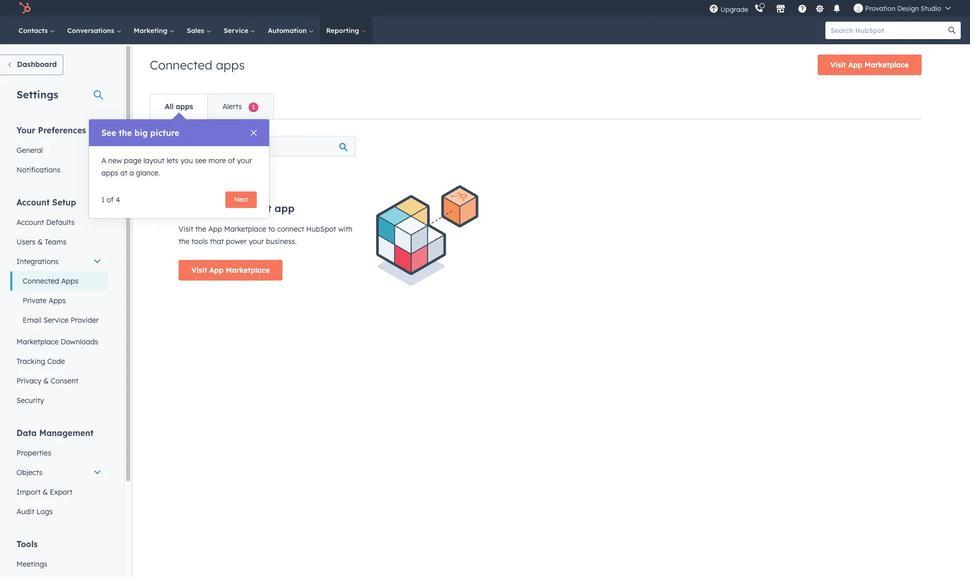 Task type: vqa. For each thing, say whether or not it's contained in the screenshot.
the Service LINK
yes



Task type: locate. For each thing, give the bounding box(es) containing it.
0 horizontal spatial the
[[119, 128, 132, 138]]

visit
[[831, 60, 846, 70], [179, 224, 193, 234], [192, 266, 207, 275]]

0 vertical spatial apps
[[216, 57, 245, 73]]

marketplace inside visit the app marketplace to connect hubspot with the tools that power your business.
[[224, 224, 266, 234]]

1 right alerts
[[252, 103, 255, 111]]

2 account from the top
[[16, 218, 44, 227]]

1
[[252, 103, 255, 111], [101, 195, 105, 204]]

visit app marketplace
[[831, 60, 909, 70], [192, 266, 270, 275]]

tools
[[192, 237, 208, 246]]

1 vertical spatial 1
[[101, 195, 105, 204]]

1 vertical spatial of
[[107, 195, 114, 204]]

Search for an app search field
[[150, 136, 356, 157]]

properties link
[[10, 443, 108, 463]]

visit app marketplace link down search hubspot search field
[[818, 55, 922, 75]]

1 for 1 of 4
[[101, 195, 105, 204]]

automation
[[268, 26, 309, 34]]

1 vertical spatial connected
[[23, 276, 59, 286]]

1 vertical spatial account
[[16, 218, 44, 227]]

0 horizontal spatial visit app marketplace
[[192, 266, 270, 275]]

1 account from the top
[[16, 197, 50, 207]]

2 vertical spatial app
[[209, 266, 224, 275]]

your inside visit the app marketplace to connect hubspot with the tools that power your business.
[[249, 237, 264, 246]]

visit app marketplace down power
[[192, 266, 270, 275]]

1 of 4
[[101, 195, 120, 204]]

2 vertical spatial visit
[[192, 266, 207, 275]]

0 horizontal spatial connected
[[23, 276, 59, 286]]

security link
[[10, 391, 108, 410]]

marketplace downloads
[[16, 337, 98, 347]]

tools element
[[10, 539, 108, 577]]

apps for all apps
[[176, 102, 193, 111]]

audit logs link
[[10, 502, 108, 522]]

account for account setup
[[16, 197, 50, 207]]

meetings link
[[10, 555, 108, 574]]

1 horizontal spatial visit app marketplace link
[[818, 55, 922, 75]]

your
[[237, 156, 252, 165], [224, 202, 248, 215], [249, 237, 264, 246]]

data management element
[[10, 427, 108, 522]]

tab list containing all apps
[[150, 94, 274, 119]]

import & export
[[16, 488, 72, 497]]

2 vertical spatial apps
[[101, 168, 118, 178]]

marketplace up power
[[224, 224, 266, 234]]

setup
[[52, 197, 76, 207]]

& right users
[[38, 237, 43, 247]]

&
[[38, 237, 43, 247], [43, 376, 49, 386], [43, 488, 48, 497]]

marketplace up tracking code
[[16, 337, 59, 347]]

1 for 1
[[252, 103, 255, 111]]

1 horizontal spatial service
[[224, 26, 250, 34]]

0 horizontal spatial 1
[[101, 195, 105, 204]]

1 vertical spatial app
[[208, 224, 222, 234]]

0 vertical spatial your
[[237, 156, 252, 165]]

connected down "sales"
[[150, 57, 213, 73]]

export
[[50, 488, 72, 497]]

general link
[[10, 141, 108, 160]]

privacy & consent
[[16, 376, 78, 386]]

users & teams link
[[10, 232, 108, 252]]

users
[[16, 237, 36, 247]]

& inside data management element
[[43, 488, 48, 497]]

account
[[16, 197, 50, 207], [16, 218, 44, 227]]

2 vertical spatial your
[[249, 237, 264, 246]]

2 horizontal spatial apps
[[216, 57, 245, 73]]

layout
[[144, 156, 165, 165]]

next
[[234, 196, 248, 203]]

connected inside "link"
[[23, 276, 59, 286]]

0 vertical spatial of
[[228, 156, 235, 165]]

contacts
[[19, 26, 50, 34]]

0 vertical spatial connected
[[150, 57, 213, 73]]

0 vertical spatial visit app marketplace
[[831, 60, 909, 70]]

your right power
[[249, 237, 264, 246]]

app
[[275, 202, 295, 215]]

0 vertical spatial app
[[849, 60, 863, 70]]

design
[[898, 4, 919, 12]]

apps up private apps link
[[61, 276, 79, 286]]

2 horizontal spatial the
[[195, 224, 206, 234]]

a new page layout lets you see more of your apps at a glance.
[[101, 156, 252, 178]]

1 horizontal spatial 1
[[252, 103, 255, 111]]

provation design studio
[[866, 4, 942, 12]]

visit app marketplace inside connect your first app tab panel
[[192, 266, 270, 275]]

marketplace inside account setup element
[[16, 337, 59, 347]]

connected for connected apps
[[23, 276, 59, 286]]

0 vertical spatial the
[[119, 128, 132, 138]]

the left big
[[119, 128, 132, 138]]

marketplaces button
[[770, 0, 792, 16]]

your
[[16, 125, 35, 135]]

conversations link
[[61, 16, 128, 44]]

app
[[849, 60, 863, 70], [208, 224, 222, 234], [209, 266, 224, 275]]

app inside visit the app marketplace to connect hubspot with the tools that power your business.
[[208, 224, 222, 234]]

account setup
[[16, 197, 76, 207]]

of
[[228, 156, 235, 165], [107, 195, 114, 204]]

upgrade image
[[710, 4, 719, 14]]

you
[[181, 156, 193, 165]]

service
[[224, 26, 250, 34], [44, 316, 69, 325]]

1 vertical spatial apps
[[176, 102, 193, 111]]

of inside a new page layout lets you see more of your apps at a glance.
[[228, 156, 235, 165]]

1 vertical spatial visit app marketplace link
[[179, 260, 283, 281]]

service link
[[218, 16, 262, 44]]

& for teams
[[38, 237, 43, 247]]

0 horizontal spatial apps
[[101, 168, 118, 178]]

apps right all
[[176, 102, 193, 111]]

0 vertical spatial visit
[[831, 60, 846, 70]]

more
[[209, 156, 226, 165]]

marketplace down search hubspot search field
[[865, 60, 909, 70]]

0 vertical spatial account
[[16, 197, 50, 207]]

apps inside "link"
[[61, 276, 79, 286]]

& inside "link"
[[43, 376, 49, 386]]

apps
[[61, 276, 79, 286], [49, 296, 66, 305]]

settings
[[16, 88, 58, 101]]

the up the tools
[[195, 224, 206, 234]]

connected
[[150, 57, 213, 73], [23, 276, 59, 286]]

1 horizontal spatial of
[[228, 156, 235, 165]]

0 vertical spatial 1
[[252, 103, 255, 111]]

import
[[16, 488, 41, 497]]

1 vertical spatial visit app marketplace
[[192, 266, 270, 275]]

0 horizontal spatial visit app marketplace link
[[179, 260, 283, 281]]

your left first
[[224, 202, 248, 215]]

apps down new
[[101, 168, 118, 178]]

2 vertical spatial the
[[179, 237, 190, 246]]

reporting link
[[320, 16, 373, 44]]

connected up private apps
[[23, 276, 59, 286]]

visit app marketplace for topmost visit app marketplace link
[[831, 60, 909, 70]]

account up users
[[16, 218, 44, 227]]

tools
[[16, 539, 38, 549]]

provation
[[866, 4, 896, 12]]

marketplace
[[865, 60, 909, 70], [224, 224, 266, 234], [226, 266, 270, 275], [16, 337, 59, 347]]

dashboard
[[17, 60, 57, 69]]

& left 'export'
[[43, 488, 48, 497]]

integrations button
[[10, 252, 108, 271]]

close image
[[251, 130, 257, 136]]

provider
[[71, 316, 99, 325]]

marketplaces image
[[776, 5, 786, 14]]

tracking code
[[16, 357, 65, 366]]

1 left 4
[[101, 195, 105, 204]]

apps down connected apps "link"
[[49, 296, 66, 305]]

your preferences
[[16, 125, 86, 135]]

see
[[195, 156, 207, 165]]

app down that
[[209, 266, 224, 275]]

the
[[119, 128, 132, 138], [195, 224, 206, 234], [179, 237, 190, 246]]

hubspot image
[[19, 2, 31, 14]]

upgrade
[[721, 5, 749, 13]]

1 vertical spatial the
[[195, 224, 206, 234]]

app for visit app marketplace link within connect your first app tab panel
[[209, 266, 224, 275]]

visit app marketplace link down power
[[179, 260, 283, 281]]

1 vertical spatial visit
[[179, 224, 193, 234]]

all apps link
[[150, 94, 208, 119]]

0 horizontal spatial service
[[44, 316, 69, 325]]

& for consent
[[43, 376, 49, 386]]

visit app marketplace down search hubspot search field
[[831, 60, 909, 70]]

0 vertical spatial visit app marketplace link
[[818, 55, 922, 75]]

of right more
[[228, 156, 235, 165]]

apps down service link
[[216, 57, 245, 73]]

calling icon button
[[751, 2, 768, 15]]

menu
[[709, 0, 958, 16]]

studio
[[921, 4, 942, 12]]

0 vertical spatial &
[[38, 237, 43, 247]]

1 vertical spatial service
[[44, 316, 69, 325]]

1 horizontal spatial visit app marketplace
[[831, 60, 909, 70]]

1 horizontal spatial connected
[[150, 57, 213, 73]]

1 vertical spatial apps
[[49, 296, 66, 305]]

1 horizontal spatial apps
[[176, 102, 193, 111]]

hubspot link
[[12, 2, 39, 14]]

your right more
[[237, 156, 252, 165]]

service down private apps link
[[44, 316, 69, 325]]

lets
[[167, 156, 179, 165]]

email service provider link
[[10, 310, 108, 330]]

0 vertical spatial apps
[[61, 276, 79, 286]]

of left 4
[[107, 195, 114, 204]]

apps inside a new page layout lets you see more of your apps at a glance.
[[101, 168, 118, 178]]

visit for topmost visit app marketplace link
[[831, 60, 846, 70]]

to
[[268, 224, 275, 234]]

see
[[101, 128, 116, 138]]

notifications image
[[833, 5, 842, 14]]

security
[[16, 396, 44, 405]]

0 horizontal spatial of
[[107, 195, 114, 204]]

& right privacy
[[43, 376, 49, 386]]

1 horizontal spatial the
[[179, 237, 190, 246]]

account up account defaults
[[16, 197, 50, 207]]

app down search hubspot search field
[[849, 60, 863, 70]]

service right sales link on the top
[[224, 26, 250, 34]]

tracking code link
[[10, 352, 108, 371]]

2 vertical spatial &
[[43, 488, 48, 497]]

connected apps link
[[10, 271, 108, 291]]

1 vertical spatial &
[[43, 376, 49, 386]]

marketing link
[[128, 16, 181, 44]]

tab list
[[150, 94, 274, 119]]

0 vertical spatial service
[[224, 26, 250, 34]]

the left the tools
[[179, 237, 190, 246]]

service inside account setup element
[[44, 316, 69, 325]]

app up that
[[208, 224, 222, 234]]



Task type: describe. For each thing, give the bounding box(es) containing it.
marketplace down power
[[226, 266, 270, 275]]

email service provider
[[23, 316, 99, 325]]

search button
[[944, 22, 961, 39]]

visit app marketplace link inside connect your first app tab panel
[[179, 260, 283, 281]]

connect your first app
[[179, 202, 295, 215]]

help image
[[798, 5, 807, 14]]

settings link
[[814, 3, 826, 14]]

audit
[[16, 507, 34, 516]]

your inside a new page layout lets you see more of your apps at a glance.
[[237, 156, 252, 165]]

your preferences element
[[10, 125, 108, 180]]

all apps
[[165, 102, 193, 111]]

that
[[210, 237, 224, 246]]

Search HubSpot search field
[[826, 22, 952, 39]]

data management
[[16, 428, 94, 438]]

dashboard link
[[0, 55, 64, 75]]

with
[[338, 224, 353, 234]]

new
[[108, 156, 122, 165]]

account defaults link
[[10, 213, 108, 232]]

visit for visit app marketplace link within connect your first app tab panel
[[192, 266, 207, 275]]

all
[[165, 102, 174, 111]]

see the big picture
[[101, 128, 179, 138]]

sales
[[187, 26, 206, 34]]

visit app marketplace for visit app marketplace link within connect your first app tab panel
[[192, 266, 270, 275]]

conversations
[[67, 26, 116, 34]]

at
[[120, 168, 127, 178]]

properties
[[16, 448, 51, 458]]

logs
[[36, 507, 53, 516]]

private
[[23, 296, 47, 305]]

integrations
[[16, 257, 59, 266]]

notifications link
[[10, 160, 108, 180]]

data
[[16, 428, 37, 438]]

apps for connected apps
[[216, 57, 245, 73]]

audit logs
[[16, 507, 53, 516]]

connected apps
[[23, 276, 79, 286]]

app for topmost visit app marketplace link
[[849, 60, 863, 70]]

apps for private apps
[[49, 296, 66, 305]]

glance.
[[136, 168, 160, 178]]

big
[[135, 128, 148, 138]]

power
[[226, 237, 247, 246]]

connect
[[179, 202, 221, 215]]

hubspot
[[306, 224, 336, 234]]

management
[[39, 428, 94, 438]]

business.
[[266, 237, 297, 246]]

private apps
[[23, 296, 66, 305]]

code
[[47, 357, 65, 366]]

connect your first app tab panel
[[150, 119, 922, 323]]

privacy & consent link
[[10, 371, 108, 391]]

1 vertical spatial your
[[224, 202, 248, 215]]

sales link
[[181, 16, 218, 44]]

connect
[[277, 224, 304, 234]]

teams
[[45, 237, 66, 247]]

alerts
[[223, 102, 242, 111]]

search image
[[949, 27, 956, 34]]

marketing
[[134, 26, 169, 34]]

objects
[[16, 468, 42, 477]]

the for visit
[[195, 224, 206, 234]]

page
[[124, 156, 142, 165]]

account defaults
[[16, 218, 75, 227]]

menu containing provation design studio
[[709, 0, 958, 16]]

calling icon image
[[755, 4, 764, 13]]

tracking
[[16, 357, 45, 366]]

defaults
[[46, 218, 75, 227]]

automation link
[[262, 16, 320, 44]]

visit inside visit the app marketplace to connect hubspot with the tools that power your business.
[[179, 224, 193, 234]]

connected for connected apps
[[150, 57, 213, 73]]

settings image
[[815, 4, 825, 14]]

4
[[116, 195, 120, 204]]

private apps link
[[10, 291, 108, 310]]

notifications button
[[828, 0, 846, 16]]

users & teams
[[16, 237, 66, 247]]

a
[[129, 168, 134, 178]]

provation design studio button
[[848, 0, 957, 16]]

& for export
[[43, 488, 48, 497]]

email
[[23, 316, 42, 325]]

marketplace downloads link
[[10, 332, 108, 352]]

general
[[16, 146, 43, 155]]

account setup element
[[10, 197, 108, 410]]

the for see
[[119, 128, 132, 138]]

meetings
[[16, 560, 47, 569]]

picture
[[150, 128, 179, 138]]

account for account defaults
[[16, 218, 44, 227]]

privacy
[[16, 376, 41, 386]]

visit the app marketplace to connect hubspot with the tools that power your business.
[[179, 224, 353, 246]]

consent
[[51, 376, 78, 386]]

connected apps
[[150, 57, 245, 73]]

preferences
[[38, 125, 86, 135]]

downloads
[[61, 337, 98, 347]]

objects button
[[10, 463, 108, 482]]

james peterson image
[[854, 4, 863, 13]]

notifications
[[16, 165, 60, 175]]

apps for connected apps
[[61, 276, 79, 286]]

help button
[[794, 0, 811, 16]]



